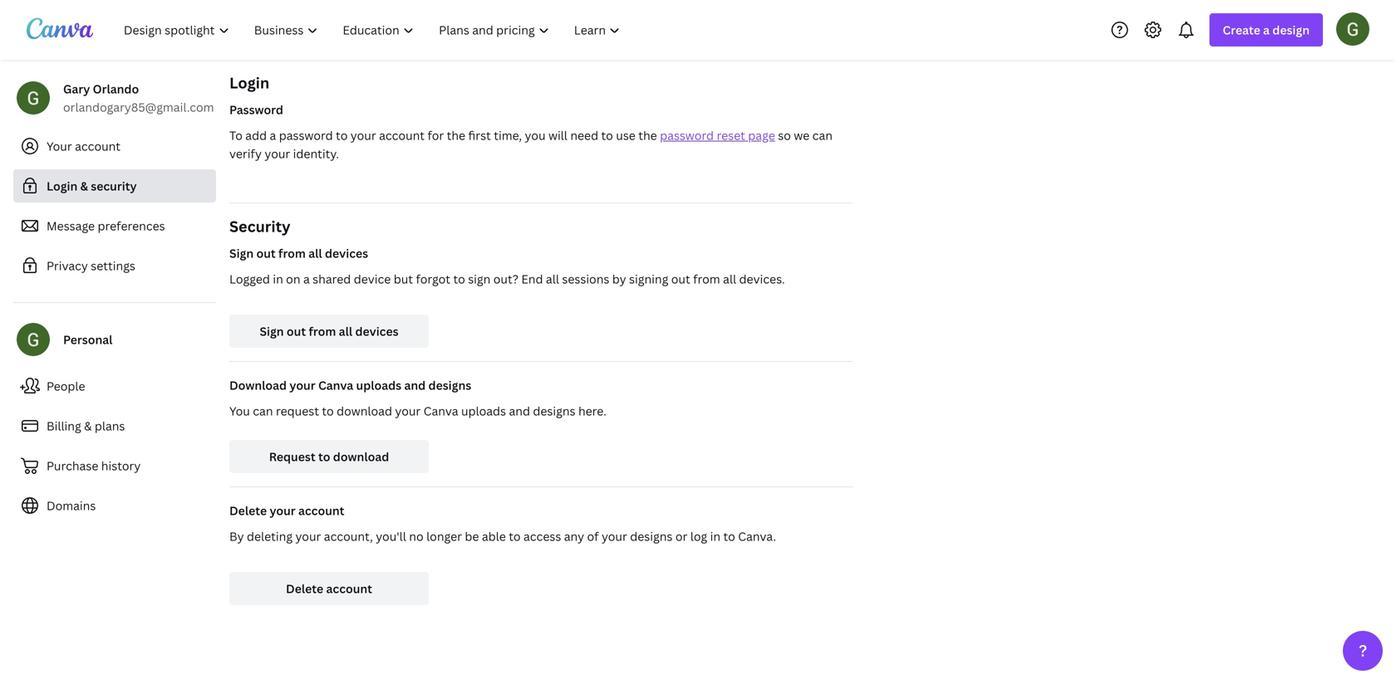 Task type: describe. For each thing, give the bounding box(es) containing it.
longer
[[426, 529, 462, 545]]

account inside your account link
[[75, 138, 121, 154]]

need
[[570, 128, 599, 143]]

create a design
[[1223, 22, 1310, 38]]

verify
[[229, 146, 262, 162]]

you can request to download your canva uploads and designs here.
[[229, 404, 607, 419]]

2 horizontal spatial from
[[693, 271, 720, 287]]

so we can verify your identity.
[[229, 128, 833, 162]]

a inside dropdown button
[[1264, 22, 1270, 38]]

download
[[229, 378, 287, 394]]

delete your account
[[229, 503, 344, 519]]

log
[[691, 529, 708, 545]]

devices inside 'button'
[[355, 324, 399, 340]]

& for login
[[80, 178, 88, 194]]

to up identity.
[[336, 128, 348, 143]]

by
[[612, 271, 626, 287]]

no
[[409, 529, 424, 545]]

2 horizontal spatial designs
[[630, 529, 673, 545]]

password
[[229, 102, 283, 118]]

any
[[564, 529, 584, 545]]

your down download your canva uploads and designs
[[395, 404, 421, 419]]

account inside the delete account button
[[326, 581, 372, 597]]

settings
[[91, 258, 135, 274]]

create
[[1223, 22, 1261, 38]]

devices.
[[739, 271, 785, 287]]

will
[[549, 128, 568, 143]]

domains
[[47, 498, 96, 514]]

people
[[47, 379, 85, 394]]

your
[[47, 138, 72, 154]]

delete for delete your account
[[229, 503, 267, 519]]

end
[[521, 271, 543, 287]]

your down delete your account
[[296, 529, 321, 545]]

0 horizontal spatial uploads
[[356, 378, 402, 394]]

domains link
[[13, 490, 216, 523]]

delete account
[[286, 581, 372, 597]]

for
[[428, 128, 444, 143]]

security
[[229, 217, 291, 237]]

request
[[276, 404, 319, 419]]

use
[[616, 128, 636, 143]]

billing
[[47, 419, 81, 434]]

0 vertical spatial devices
[[325, 246, 368, 261]]

billing & plans
[[47, 419, 125, 434]]

you
[[229, 404, 250, 419]]

purchase history
[[47, 458, 141, 474]]

& for billing
[[84, 419, 92, 434]]

sessions
[[562, 271, 610, 287]]

access
[[524, 529, 561, 545]]

we
[[794, 128, 810, 143]]

able
[[482, 529, 506, 545]]

out inside 'button'
[[287, 324, 306, 340]]

password reset page link
[[660, 128, 775, 143]]

purchase
[[47, 458, 98, 474]]

message
[[47, 218, 95, 234]]

out?
[[494, 271, 519, 287]]

sign out from all devices button
[[229, 315, 429, 348]]

download your canva uploads and designs
[[229, 378, 471, 394]]

orlandogary85@gmail.com
[[63, 99, 214, 115]]

privacy
[[47, 258, 88, 274]]

here.
[[578, 404, 607, 419]]

0 horizontal spatial can
[[253, 404, 273, 419]]

forgot
[[416, 271, 451, 287]]

reset
[[717, 128, 746, 143]]

to right the able on the bottom of the page
[[509, 529, 521, 545]]

privacy settings link
[[13, 249, 216, 283]]

billing & plans link
[[13, 410, 216, 443]]

0 vertical spatial sign
[[229, 246, 254, 261]]

people link
[[13, 370, 216, 403]]

to right request at the left bottom of page
[[322, 404, 334, 419]]

your right of
[[602, 529, 627, 545]]

from inside 'button'
[[309, 324, 336, 340]]

by deleting your account, you'll no longer be able to access any of your designs or log in to canva.
[[229, 529, 776, 545]]

logged in on a shared device but forgot to sign out? end all sessions by signing out from all devices.
[[229, 271, 785, 287]]

login & security link
[[13, 170, 216, 203]]

all left the devices.
[[723, 271, 737, 287]]

0 vertical spatial sign out from all devices
[[229, 246, 368, 261]]

request to download
[[269, 449, 389, 465]]

to
[[229, 128, 243, 143]]

your account
[[47, 138, 121, 154]]

delete for delete account
[[286, 581, 323, 597]]

1 horizontal spatial designs
[[533, 404, 576, 419]]

sign out from all devices inside sign out from all devices 'button'
[[260, 324, 399, 340]]

security
[[91, 178, 137, 194]]

preferences
[[98, 218, 165, 234]]

gary
[[63, 81, 90, 97]]

0 horizontal spatial a
[[270, 128, 276, 143]]

1 horizontal spatial uploads
[[461, 404, 506, 419]]

message preferences
[[47, 218, 165, 234]]



Task type: vqa. For each thing, say whether or not it's contained in the screenshot.
Position
no



Task type: locate. For each thing, give the bounding box(es) containing it.
account
[[379, 128, 425, 143], [75, 138, 121, 154], [298, 503, 344, 519], [326, 581, 372, 597]]

canva
[[318, 378, 353, 394], [424, 404, 458, 419]]

2 vertical spatial designs
[[630, 529, 673, 545]]

account left the for
[[379, 128, 425, 143]]

2 horizontal spatial a
[[1264, 22, 1270, 38]]

be
[[465, 529, 479, 545]]

the
[[447, 128, 466, 143], [639, 128, 657, 143]]

message preferences link
[[13, 209, 216, 243]]

in left on on the left top of the page
[[273, 271, 283, 287]]

login for login
[[229, 73, 270, 93]]

1 vertical spatial sign out from all devices
[[260, 324, 399, 340]]

add
[[245, 128, 267, 143]]

to inside button
[[318, 449, 330, 465]]

sign up download
[[260, 324, 284, 340]]

a right on on the left top of the page
[[303, 271, 310, 287]]

on
[[286, 271, 301, 287]]

out
[[256, 246, 276, 261], [671, 271, 690, 287], [287, 324, 306, 340]]

1 horizontal spatial password
[[660, 128, 714, 143]]

0 horizontal spatial canva
[[318, 378, 353, 394]]

out down on on the left top of the page
[[287, 324, 306, 340]]

0 vertical spatial out
[[256, 246, 276, 261]]

account up account,
[[298, 503, 344, 519]]

to
[[336, 128, 348, 143], [601, 128, 613, 143], [453, 271, 465, 287], [322, 404, 334, 419], [318, 449, 330, 465], [509, 529, 521, 545], [724, 529, 735, 545]]

history
[[101, 458, 141, 474]]

and
[[404, 378, 426, 394], [509, 404, 530, 419]]

delete up by
[[229, 503, 267, 519]]

1 horizontal spatial out
[[287, 324, 306, 340]]

and left here.
[[509, 404, 530, 419]]

designs left here.
[[533, 404, 576, 419]]

1 vertical spatial login
[[47, 178, 78, 194]]

privacy settings
[[47, 258, 135, 274]]

login up password
[[229, 73, 270, 93]]

to left canva.
[[724, 529, 735, 545]]

1 vertical spatial &
[[84, 419, 92, 434]]

you'll
[[376, 529, 406, 545]]

login for login & security
[[47, 178, 78, 194]]

0 horizontal spatial from
[[279, 246, 306, 261]]

0 vertical spatial and
[[404, 378, 426, 394]]

2 vertical spatial a
[[303, 271, 310, 287]]

1 horizontal spatial login
[[229, 73, 270, 93]]

devices up the shared
[[325, 246, 368, 261]]

can right "you"
[[253, 404, 273, 419]]

0 horizontal spatial in
[[273, 271, 283, 287]]

password up identity.
[[279, 128, 333, 143]]

account down account,
[[326, 581, 372, 597]]

a left design
[[1264, 22, 1270, 38]]

and up you can request to download your canva uploads and designs here.
[[404, 378, 426, 394]]

&
[[80, 178, 88, 194], [84, 419, 92, 434]]

device
[[354, 271, 391, 287]]

sign out from all devices down the shared
[[260, 324, 399, 340]]

download inside request to download button
[[333, 449, 389, 465]]

1 horizontal spatial canva
[[424, 404, 458, 419]]

1 horizontal spatial sign
[[260, 324, 284, 340]]

1 vertical spatial delete
[[286, 581, 323, 597]]

all right "end" on the left top of page
[[546, 271, 559, 287]]

devices down device
[[355, 324, 399, 340]]

1 vertical spatial canva
[[424, 404, 458, 419]]

account right your
[[75, 138, 121, 154]]

1 horizontal spatial the
[[639, 128, 657, 143]]

download
[[337, 404, 392, 419], [333, 449, 389, 465]]

request to download button
[[229, 441, 429, 474]]

from up on on the left top of the page
[[279, 246, 306, 261]]

1 horizontal spatial in
[[710, 529, 721, 545]]

1 vertical spatial can
[[253, 404, 273, 419]]

signing
[[629, 271, 669, 287]]

the right the for
[[447, 128, 466, 143]]

1 vertical spatial devices
[[355, 324, 399, 340]]

your account link
[[13, 130, 216, 163]]

2 the from the left
[[639, 128, 657, 143]]

can right we
[[813, 128, 833, 143]]

a right add
[[270, 128, 276, 143]]

1 vertical spatial and
[[509, 404, 530, 419]]

personal
[[63, 332, 113, 348]]

in
[[273, 271, 283, 287], [710, 529, 721, 545]]

your left the for
[[351, 128, 376, 143]]

from
[[279, 246, 306, 261], [693, 271, 720, 287], [309, 324, 336, 340]]

sign
[[468, 271, 491, 287]]

2 horizontal spatial out
[[671, 271, 690, 287]]

& left security
[[80, 178, 88, 194]]

orlando
[[93, 81, 139, 97]]

by
[[229, 529, 244, 545]]

0 horizontal spatial designs
[[429, 378, 471, 394]]

to right request
[[318, 449, 330, 465]]

login & security
[[47, 178, 137, 194]]

2 vertical spatial from
[[309, 324, 336, 340]]

0 vertical spatial download
[[337, 404, 392, 419]]

a
[[1264, 22, 1270, 38], [270, 128, 276, 143], [303, 271, 310, 287]]

so
[[778, 128, 791, 143]]

0 vertical spatial can
[[813, 128, 833, 143]]

1 horizontal spatial delete
[[286, 581, 323, 597]]

but
[[394, 271, 413, 287]]

account,
[[324, 529, 373, 545]]

purchase history link
[[13, 450, 216, 483]]

create a design button
[[1210, 13, 1323, 47]]

1 the from the left
[[447, 128, 466, 143]]

all up the shared
[[309, 246, 322, 261]]

0 horizontal spatial out
[[256, 246, 276, 261]]

1 vertical spatial in
[[710, 529, 721, 545]]

delete down deleting
[[286, 581, 323, 597]]

in right log
[[710, 529, 721, 545]]

1 vertical spatial designs
[[533, 404, 576, 419]]

password
[[279, 128, 333, 143], [660, 128, 714, 143]]

top level navigation element
[[113, 13, 635, 47]]

0 vertical spatial designs
[[429, 378, 471, 394]]

logged
[[229, 271, 270, 287]]

2 password from the left
[[660, 128, 714, 143]]

& inside login & security link
[[80, 178, 88, 194]]

delete inside button
[[286, 581, 323, 597]]

1 vertical spatial sign
[[260, 324, 284, 340]]

to add a password to your account for the first time, you will need to use the password reset page
[[229, 128, 775, 143]]

shared
[[313, 271, 351, 287]]

designs
[[429, 378, 471, 394], [533, 404, 576, 419], [630, 529, 673, 545]]

1 horizontal spatial and
[[509, 404, 530, 419]]

1 vertical spatial download
[[333, 449, 389, 465]]

devices
[[325, 246, 368, 261], [355, 324, 399, 340]]

0 vertical spatial uploads
[[356, 378, 402, 394]]

0 horizontal spatial login
[[47, 178, 78, 194]]

0 vertical spatial a
[[1264, 22, 1270, 38]]

0 horizontal spatial password
[[279, 128, 333, 143]]

login down your
[[47, 178, 78, 194]]

0 vertical spatial from
[[279, 246, 306, 261]]

all
[[309, 246, 322, 261], [546, 271, 559, 287], [723, 271, 737, 287], [339, 324, 353, 340]]

from left the devices.
[[693, 271, 720, 287]]

1 vertical spatial a
[[270, 128, 276, 143]]

1 vertical spatial out
[[671, 271, 690, 287]]

plans
[[95, 419, 125, 434]]

0 horizontal spatial the
[[447, 128, 466, 143]]

0 horizontal spatial sign
[[229, 246, 254, 261]]

1 password from the left
[[279, 128, 333, 143]]

1 horizontal spatial a
[[303, 271, 310, 287]]

delete account button
[[229, 573, 429, 606]]

first
[[468, 128, 491, 143]]

0 vertical spatial delete
[[229, 503, 267, 519]]

time,
[[494, 128, 522, 143]]

sign up "logged"
[[229, 246, 254, 261]]

0 vertical spatial &
[[80, 178, 88, 194]]

canva.
[[738, 529, 776, 545]]

gary orlando orlandogary85@gmail.com
[[63, 81, 214, 115]]

1 horizontal spatial from
[[309, 324, 336, 340]]

you
[[525, 128, 546, 143]]

sign out from all devices up on on the left top of the page
[[229, 246, 368, 261]]

1 horizontal spatial can
[[813, 128, 833, 143]]

of
[[587, 529, 599, 545]]

all inside 'button'
[[339, 324, 353, 340]]

& left "plans"
[[84, 419, 92, 434]]

0 vertical spatial canva
[[318, 378, 353, 394]]

all down the shared
[[339, 324, 353, 340]]

from down the shared
[[309, 324, 336, 340]]

page
[[748, 128, 775, 143]]

the right use
[[639, 128, 657, 143]]

0 horizontal spatial and
[[404, 378, 426, 394]]

1 vertical spatial from
[[693, 271, 720, 287]]

password left reset
[[660, 128, 714, 143]]

1 vertical spatial uploads
[[461, 404, 506, 419]]

can inside so we can verify your identity.
[[813, 128, 833, 143]]

design
[[1273, 22, 1310, 38]]

0 horizontal spatial delete
[[229, 503, 267, 519]]

2 vertical spatial out
[[287, 324, 306, 340]]

sign
[[229, 246, 254, 261], [260, 324, 284, 340]]

sign inside 'button'
[[260, 324, 284, 340]]

designs up you can request to download your canva uploads and designs here.
[[429, 378, 471, 394]]

or
[[676, 529, 688, 545]]

request
[[269, 449, 316, 465]]

0 vertical spatial login
[[229, 73, 270, 93]]

your up deleting
[[270, 503, 296, 519]]

& inside billing & plans "link"
[[84, 419, 92, 434]]

sign out from all devices
[[229, 246, 368, 261], [260, 324, 399, 340]]

to left use
[[601, 128, 613, 143]]

login
[[229, 73, 270, 93], [47, 178, 78, 194]]

download down download your canva uploads and designs
[[337, 404, 392, 419]]

out right signing
[[671, 271, 690, 287]]

0 vertical spatial in
[[273, 271, 283, 287]]

out down security
[[256, 246, 276, 261]]

gary orlando image
[[1337, 12, 1370, 46]]

designs left "or"
[[630, 529, 673, 545]]

your up request at the left bottom of page
[[290, 378, 316, 394]]

deleting
[[247, 529, 293, 545]]

download right request
[[333, 449, 389, 465]]

your down add
[[265, 146, 290, 162]]

identity.
[[293, 146, 339, 162]]

to left 'sign'
[[453, 271, 465, 287]]

your inside so we can verify your identity.
[[265, 146, 290, 162]]



